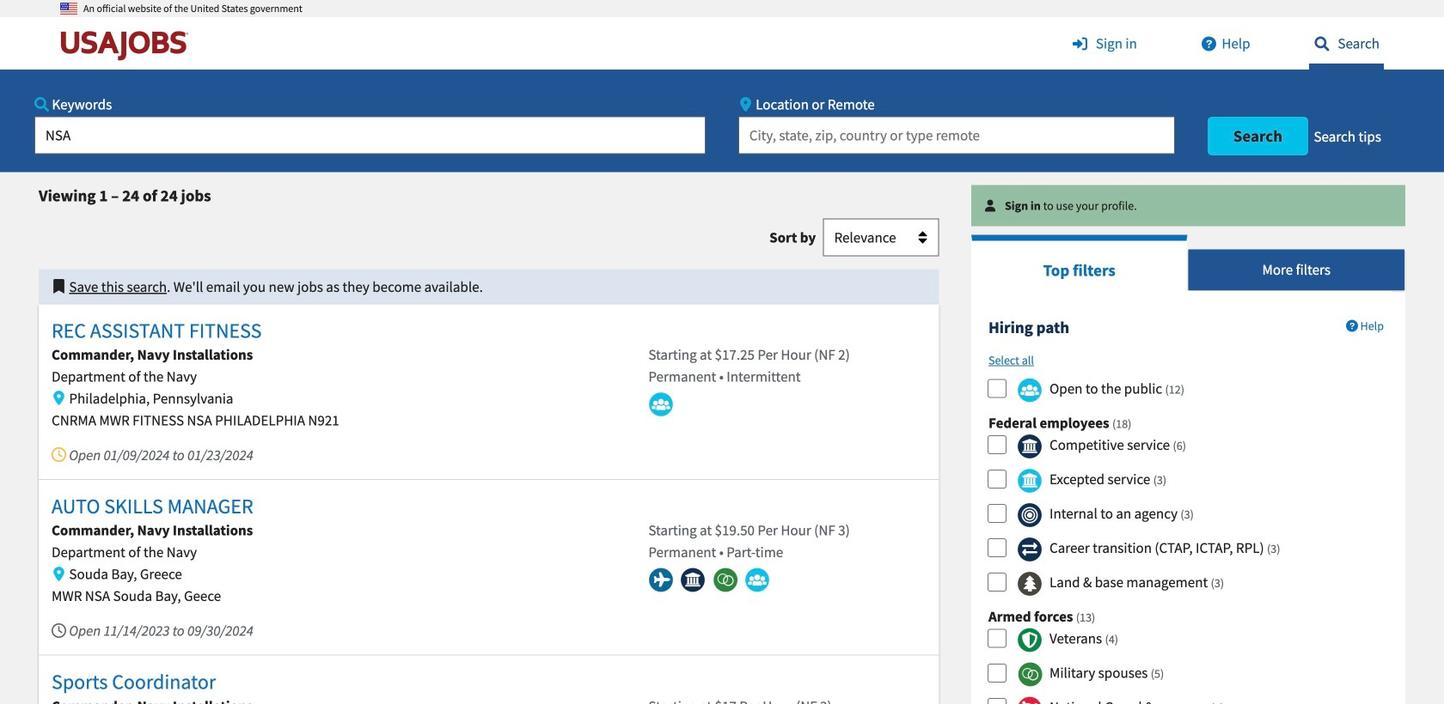 Task type: describe. For each thing, give the bounding box(es) containing it.
City, state, zip, country or type remote text field
[[738, 117, 1175, 154]]

job search image
[[1309, 37, 1335, 51]]

hiring path help image
[[1346, 320, 1358, 332]]

help image
[[1196, 37, 1222, 51]]

veterans image
[[1017, 628, 1042, 653]]

military spouses image
[[1017, 663, 1042, 688]]

usajobs logo image
[[60, 30, 196, 61]]

u.s. flag image
[[60, 0, 77, 17]]

career transition (ctap, ictap, rpl) image
[[1017, 538, 1042, 563]]

national guard & reserves image
[[1017, 697, 1042, 705]]

header element
[[0, 0, 1444, 172]]



Task type: vqa. For each thing, say whether or not it's contained in the screenshot.
the Job Search icon
yes



Task type: locate. For each thing, give the bounding box(es) containing it.
tab list
[[971, 235, 1406, 292]]

open to the public image
[[1017, 378, 1042, 403]]

Job title, dept., agency, series or occupation text field
[[34, 117, 706, 154]]

competitive service image
[[1017, 434, 1042, 459]]

land & base management image
[[1017, 572, 1042, 597]]

internal to an agency image
[[1017, 503, 1042, 528]]

excepted service image
[[1017, 469, 1042, 494]]

main navigation element
[[0, 17, 1444, 172]]



